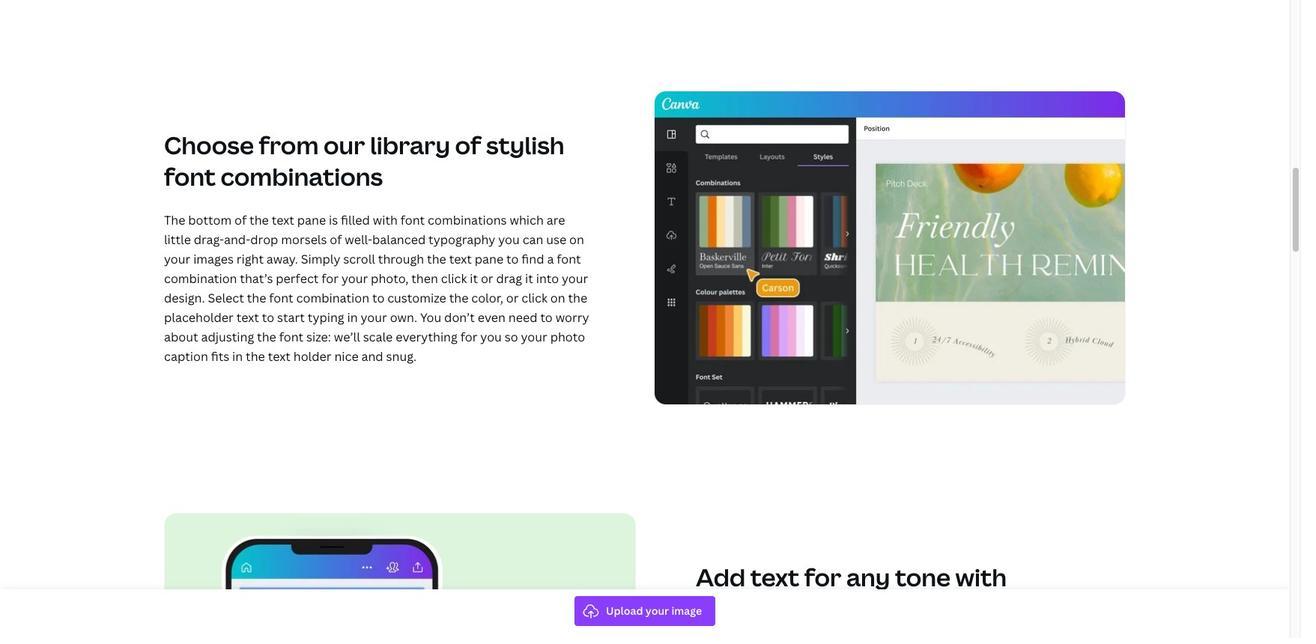 Task type: describe. For each thing, give the bounding box(es) containing it.
don't
[[444, 310, 475, 326]]

design.
[[164, 290, 205, 307]]

text inside add text for any tone with customizable fonts and styles
[[751, 561, 799, 594]]

color,
[[471, 290, 503, 307]]

your up "scale"
[[361, 310, 387, 326]]

1 vertical spatial of
[[235, 212, 247, 229]]

1 vertical spatial or
[[506, 290, 519, 307]]

font down start
[[279, 329, 303, 346]]

scroll
[[343, 251, 375, 268]]

the up drop
[[250, 212, 269, 229]]

library
[[370, 129, 450, 161]]

font up "balanced"
[[401, 212, 425, 229]]

away.
[[267, 251, 298, 268]]

add text for any tone with customizable fonts and styles
[[696, 561, 1050, 625]]

with inside add text for any tone with customizable fonts and styles
[[956, 561, 1007, 594]]

with inside the bottom of the text pane is filled with font combinations which are little drag-and-drop morsels of well-balanced typography you can use on your images right away. simply scroll through the text pane to find a font combination that's perfect for your photo, then click it or drag it into your design. select the font combination to customize the color, or click on the placeholder text to start typing in your own. you don't even need to worry about adjusting the font size: we'll scale everything for you so your photo caption fits in the text holder nice and snug.
[[373, 212, 398, 229]]

1 horizontal spatial on
[[569, 232, 584, 248]]

own.
[[390, 310, 417, 326]]

combinations inside the bottom of the text pane is filled with font combinations which are little drag-and-drop morsels of well-balanced typography you can use on your images right away. simply scroll through the text pane to find a font combination that's perfect for your photo, then click it or drag it into your design. select the font combination to customize the color, or click on the placeholder text to start typing in your own. you don't even need to worry about adjusting the font size: we'll scale everything for you so your photo caption fits in the text holder nice and snug.
[[428, 212, 507, 229]]

perfect
[[276, 271, 319, 287]]

your down scroll
[[342, 271, 368, 287]]

you
[[420, 310, 441, 326]]

1 vertical spatial for
[[460, 329, 477, 346]]

everything
[[396, 329, 458, 346]]

nice
[[334, 349, 359, 365]]

can
[[523, 232, 543, 248]]

which
[[510, 212, 544, 229]]

we'll
[[334, 329, 360, 346]]

stylish
[[486, 129, 565, 161]]

typing
[[308, 310, 344, 326]]

customize
[[387, 290, 446, 307]]

text down typography
[[449, 251, 472, 268]]

any
[[846, 561, 890, 594]]

that's
[[240, 271, 273, 287]]

1 it from the left
[[470, 271, 478, 287]]

styles
[[978, 593, 1050, 625]]

worry
[[556, 310, 589, 326]]

size:
[[306, 329, 331, 346]]

fits
[[211, 349, 229, 365]]

adjusting
[[201, 329, 254, 346]]

morsels
[[281, 232, 327, 248]]

the right adjusting
[[257, 329, 276, 346]]

apply text styles to your photo image
[[654, 91, 1126, 406]]

the down that's
[[247, 290, 266, 307]]

start
[[277, 310, 305, 326]]

then
[[411, 271, 438, 287]]

through
[[378, 251, 424, 268]]

drop
[[250, 232, 278, 248]]

and-
[[224, 232, 250, 248]]

even
[[478, 310, 506, 326]]

of inside choose from our library of stylish font combinations
[[455, 129, 481, 161]]



Task type: vqa. For each thing, say whether or not it's contained in the screenshot.
For to the middle
yes



Task type: locate. For each thing, give the bounding box(es) containing it.
0 horizontal spatial of
[[235, 212, 247, 229]]

in right fits
[[232, 349, 243, 365]]

tone
[[895, 561, 951, 594]]

or up color,
[[481, 271, 493, 287]]

images
[[193, 251, 234, 268]]

bottom
[[188, 212, 232, 229]]

1 vertical spatial click
[[522, 290, 548, 307]]

choose from our library of stylish font combinations
[[164, 129, 565, 193]]

1 horizontal spatial combination
[[296, 290, 369, 307]]

2 vertical spatial for
[[804, 561, 842, 594]]

click
[[441, 271, 467, 287], [522, 290, 548, 307]]

your
[[164, 251, 191, 268], [342, 271, 368, 287], [562, 271, 588, 287], [361, 310, 387, 326], [521, 329, 547, 346]]

or
[[481, 271, 493, 287], [506, 290, 519, 307]]

choose
[[164, 129, 254, 161]]

to
[[506, 251, 519, 268], [372, 290, 385, 307], [262, 310, 274, 326], [540, 310, 553, 326]]

text up drop
[[272, 212, 294, 229]]

1 vertical spatial combination
[[296, 290, 369, 307]]

on
[[569, 232, 584, 248], [550, 290, 565, 307]]

our
[[324, 129, 365, 161]]

combination up typing
[[296, 290, 369, 307]]

select
[[208, 290, 244, 307]]

and right fonts
[[928, 593, 973, 625]]

0 vertical spatial pane
[[297, 212, 326, 229]]

0 vertical spatial on
[[569, 232, 584, 248]]

font inside choose from our library of stylish font combinations
[[164, 161, 216, 193]]

use
[[546, 232, 567, 248]]

your down little
[[164, 251, 191, 268]]

with
[[373, 212, 398, 229], [956, 561, 1007, 594]]

0 horizontal spatial combinations
[[221, 161, 383, 193]]

and inside add text for any tone with customizable fonts and styles
[[928, 593, 973, 625]]

you left can
[[498, 232, 520, 248]]

caption
[[164, 349, 208, 365]]

little
[[164, 232, 191, 248]]

is
[[329, 212, 338, 229]]

1 horizontal spatial click
[[522, 290, 548, 307]]

the up then at the left of the page
[[427, 251, 446, 268]]

text
[[272, 212, 294, 229], [449, 251, 472, 268], [236, 310, 259, 326], [268, 349, 291, 365], [751, 561, 799, 594]]

balanced
[[372, 232, 426, 248]]

text left holder
[[268, 349, 291, 365]]

find
[[522, 251, 544, 268]]

0 horizontal spatial with
[[373, 212, 398, 229]]

0 vertical spatial for
[[322, 271, 339, 287]]

of
[[455, 129, 481, 161], [235, 212, 247, 229], [330, 232, 342, 248]]

1 horizontal spatial in
[[347, 310, 358, 326]]

1 horizontal spatial or
[[506, 290, 519, 307]]

0 vertical spatial combinations
[[221, 161, 383, 193]]

click right then at the left of the page
[[441, 271, 467, 287]]

in up we'll
[[347, 310, 358, 326]]

for down don't
[[460, 329, 477, 346]]

1 horizontal spatial combinations
[[428, 212, 507, 229]]

on down into
[[550, 290, 565, 307]]

font up the
[[164, 161, 216, 193]]

the
[[164, 212, 185, 229]]

of left stylish
[[455, 129, 481, 161]]

1 vertical spatial pane
[[475, 251, 504, 268]]

1 horizontal spatial it
[[525, 271, 533, 287]]

or down drag
[[506, 290, 519, 307]]

0 vertical spatial click
[[441, 271, 467, 287]]

combinations up is
[[221, 161, 383, 193]]

photo
[[550, 329, 585, 346]]

to down photo,
[[372, 290, 385, 307]]

0 horizontal spatial pane
[[297, 212, 326, 229]]

the down adjusting
[[246, 349, 265, 365]]

on right 'use'
[[569, 232, 584, 248]]

from
[[259, 129, 319, 161]]

to left start
[[262, 310, 274, 326]]

0 vertical spatial you
[[498, 232, 520, 248]]

0 horizontal spatial it
[[470, 271, 478, 287]]

customizable
[[696, 593, 854, 625]]

1 horizontal spatial pane
[[475, 251, 504, 268]]

0 horizontal spatial or
[[481, 271, 493, 287]]

0 horizontal spatial in
[[232, 349, 243, 365]]

combinations
[[221, 161, 383, 193], [428, 212, 507, 229]]

your right into
[[562, 271, 588, 287]]

1 vertical spatial and
[[928, 593, 973, 625]]

you down even
[[480, 329, 502, 346]]

of up and-
[[235, 212, 247, 229]]

0 vertical spatial or
[[481, 271, 493, 287]]

0 horizontal spatial combination
[[164, 271, 237, 287]]

1 vertical spatial on
[[550, 290, 565, 307]]

2 horizontal spatial of
[[455, 129, 481, 161]]

combinations up typography
[[428, 212, 507, 229]]

2 vertical spatial of
[[330, 232, 342, 248]]

pane up morsels
[[297, 212, 326, 229]]

drag
[[496, 271, 522, 287]]

in
[[347, 310, 358, 326], [232, 349, 243, 365]]

0 horizontal spatial for
[[322, 271, 339, 287]]

and
[[361, 349, 383, 365], [928, 593, 973, 625]]

to up drag
[[506, 251, 519, 268]]

placeholder
[[164, 310, 234, 326]]

0 vertical spatial of
[[455, 129, 481, 161]]

for inside add text for any tone with customizable fonts and styles
[[804, 561, 842, 594]]

pane up drag
[[475, 251, 504, 268]]

photo,
[[371, 271, 409, 287]]

font right "a" in the top of the page
[[557, 251, 581, 268]]

0 vertical spatial with
[[373, 212, 398, 229]]

need
[[509, 310, 537, 326]]

click up need
[[522, 290, 548, 307]]

1 vertical spatial in
[[232, 349, 243, 365]]

add
[[696, 561, 746, 594]]

the up worry
[[568, 290, 587, 307]]

typography
[[429, 232, 495, 248]]

for down simply
[[322, 271, 339, 287]]

it
[[470, 271, 478, 287], [525, 271, 533, 287]]

0 horizontal spatial and
[[361, 349, 383, 365]]

1 horizontal spatial for
[[460, 329, 477, 346]]

0 horizontal spatial click
[[441, 271, 467, 287]]

combinations inside choose from our library of stylish font combinations
[[221, 161, 383, 193]]

fonts
[[859, 593, 923, 625]]

you
[[498, 232, 520, 248], [480, 329, 502, 346]]

right
[[237, 251, 264, 268]]

0 horizontal spatial on
[[550, 290, 565, 307]]

about
[[164, 329, 198, 346]]

text up adjusting
[[236, 310, 259, 326]]

1 vertical spatial combinations
[[428, 212, 507, 229]]

with right tone
[[956, 561, 1007, 594]]

combination
[[164, 271, 237, 287], [296, 290, 369, 307]]

2 it from the left
[[525, 271, 533, 287]]

1 vertical spatial you
[[480, 329, 502, 346]]

1 horizontal spatial with
[[956, 561, 1007, 594]]

so
[[505, 329, 518, 346]]

well-
[[345, 232, 372, 248]]

filled
[[341, 212, 370, 229]]

0 vertical spatial in
[[347, 310, 358, 326]]

drag-
[[194, 232, 224, 248]]

1 horizontal spatial and
[[928, 593, 973, 625]]

pane
[[297, 212, 326, 229], [475, 251, 504, 268]]

holder
[[293, 349, 331, 365]]

scale
[[363, 329, 393, 346]]

to right need
[[540, 310, 553, 326]]

a
[[547, 251, 554, 268]]

and inside the bottom of the text pane is filled with font combinations which are little drag-and-drop morsels of well-balanced typography you can use on your images right away. simply scroll through the text pane to find a font combination that's perfect for your photo, then click it or drag it into your design. select the font combination to customize the color, or click on the placeholder text to start typing in your own. you don't even need to worry about adjusting the font size: we'll scale everything for you so your photo caption fits in the text holder nice and snug.
[[361, 349, 383, 365]]

with up "balanced"
[[373, 212, 398, 229]]

are
[[547, 212, 565, 229]]

text right add
[[751, 561, 799, 594]]

1 horizontal spatial of
[[330, 232, 342, 248]]

the up don't
[[449, 290, 468, 307]]

for left any
[[804, 561, 842, 594]]

into
[[536, 271, 559, 287]]

the
[[250, 212, 269, 229], [427, 251, 446, 268], [247, 290, 266, 307], [449, 290, 468, 307], [568, 290, 587, 307], [257, 329, 276, 346], [246, 349, 265, 365]]

it left into
[[525, 271, 533, 287]]

and down "scale"
[[361, 349, 383, 365]]

of down is
[[330, 232, 342, 248]]

your down need
[[521, 329, 547, 346]]

combination down images
[[164, 271, 237, 287]]

1 vertical spatial with
[[956, 561, 1007, 594]]

for
[[322, 271, 339, 287], [460, 329, 477, 346], [804, 561, 842, 594]]

snug.
[[386, 349, 417, 365]]

0 vertical spatial and
[[361, 349, 383, 365]]

simply
[[301, 251, 340, 268]]

it up color,
[[470, 271, 478, 287]]

0 vertical spatial combination
[[164, 271, 237, 287]]

the bottom of the text pane is filled with font combinations which are little drag-and-drop morsels of well-balanced typography you can use on your images right away. simply scroll through the text pane to find a font combination that's perfect for your photo, then click it or drag it into your design. select the font combination to customize the color, or click on the placeholder text to start typing in your own. you don't even need to worry about adjusting the font size: we'll scale everything for you so your photo caption fits in the text holder nice and snug.
[[164, 212, 589, 365]]

2 horizontal spatial for
[[804, 561, 842, 594]]

font up start
[[269, 290, 293, 307]]

font
[[164, 161, 216, 193], [401, 212, 425, 229], [557, 251, 581, 268], [269, 290, 293, 307], [279, 329, 303, 346]]



